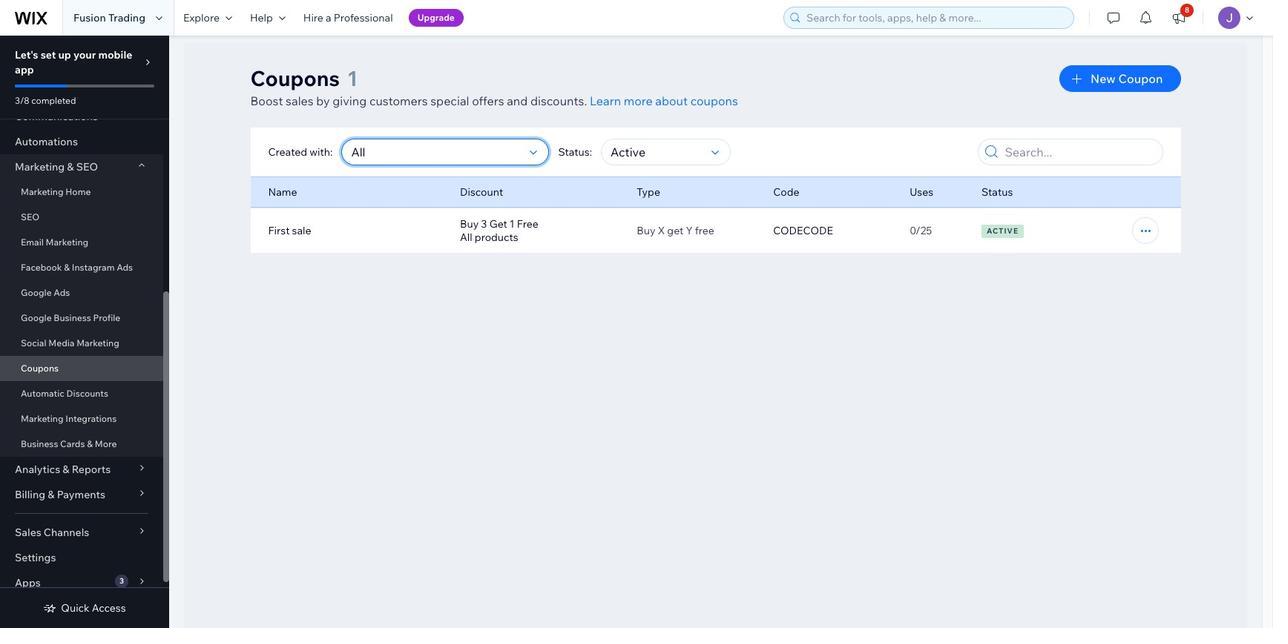Task type: locate. For each thing, give the bounding box(es) containing it.
& inside billing & payments 'popup button'
[[48, 488, 55, 502]]

1 right get
[[510, 217, 515, 231]]

business up analytics
[[21, 439, 58, 450]]

& left reports
[[63, 463, 69, 476]]

with:
[[310, 145, 333, 159]]

automatic
[[21, 388, 64, 399]]

marketing home link
[[0, 180, 163, 205]]

marketing inside marketing & seo dropdown button
[[15, 160, 65, 174]]

google business profile link
[[0, 306, 163, 331]]

free
[[695, 224, 715, 237]]

products
[[475, 231, 519, 244]]

1 up giving
[[347, 65, 358, 91]]

& right facebook
[[64, 262, 70, 273]]

google up social
[[21, 312, 52, 324]]

reports
[[72, 463, 111, 476]]

business up social media marketing on the left of page
[[54, 312, 91, 324]]

created with:
[[268, 145, 333, 159]]

sale
[[292, 224, 311, 237]]

billing & payments
[[15, 488, 105, 502]]

quick access
[[61, 602, 126, 615]]

giving
[[333, 94, 367, 108]]

3/8 completed
[[15, 95, 76, 106]]

marketing down automatic
[[21, 413, 64, 425]]

learn more about coupons link
[[590, 94, 738, 108]]

coupons up automatic
[[21, 363, 59, 374]]

None field
[[347, 140, 526, 165], [606, 140, 707, 165], [347, 140, 526, 165], [606, 140, 707, 165]]

buy inside the buy 3 get 1 free all products
[[460, 217, 479, 231]]

& for instagram
[[64, 262, 70, 273]]

offers
[[472, 94, 504, 108]]

buy
[[460, 217, 479, 231], [637, 224, 656, 237]]

apps
[[15, 577, 41, 590]]

0 horizontal spatial ads
[[54, 287, 70, 298]]

facebook & instagram ads
[[21, 262, 133, 273]]

0 horizontal spatial 3
[[119, 577, 124, 586]]

1 horizontal spatial seo
[[76, 160, 98, 174]]

analytics & reports
[[15, 463, 111, 476]]

completed
[[31, 95, 76, 106]]

marketing home
[[21, 186, 91, 197]]

seo inside dropdown button
[[76, 160, 98, 174]]

marketing inside social media marketing link
[[77, 338, 119, 349]]

& left more
[[87, 439, 93, 450]]

3 up access
[[119, 577, 124, 586]]

discounts
[[66, 388, 108, 399]]

0 vertical spatial google
[[21, 287, 52, 298]]

automatic discounts link
[[0, 381, 163, 407]]

marketing down automations
[[15, 160, 65, 174]]

1 vertical spatial ads
[[54, 287, 70, 298]]

marketing down "profile" on the left
[[77, 338, 119, 349]]

let's
[[15, 48, 38, 62]]

fusion
[[73, 11, 106, 24]]

settings link
[[0, 545, 163, 571]]

coupon
[[1119, 71, 1163, 86]]

profile
[[93, 312, 120, 324]]

hire a professional
[[303, 11, 393, 24]]

0 vertical spatial 1
[[347, 65, 358, 91]]

professional
[[334, 11, 393, 24]]

1 inside the buy 3 get 1 free all products
[[510, 217, 515, 231]]

analytics & reports button
[[0, 457, 163, 482]]

email marketing link
[[0, 230, 163, 255]]

google
[[21, 287, 52, 298], [21, 312, 52, 324]]

& inside analytics & reports popup button
[[63, 463, 69, 476]]

buy left get
[[460, 217, 479, 231]]

coupons link
[[0, 356, 163, 381]]

0 horizontal spatial seo
[[21, 212, 40, 223]]

& up the home
[[67, 160, 74, 174]]

buy left x
[[637, 224, 656, 237]]

marketing for &
[[15, 160, 65, 174]]

& inside business cards & more link
[[87, 439, 93, 450]]

1 inside coupons 1 boost sales by giving customers special offers and discounts. learn more about coupons
[[347, 65, 358, 91]]

coupons up sales
[[250, 65, 340, 91]]

Search... field
[[1001, 140, 1158, 165]]

marketing for home
[[21, 186, 64, 197]]

1 vertical spatial seo
[[21, 212, 40, 223]]

new coupon
[[1091, 71, 1163, 86]]

0 horizontal spatial coupons
[[21, 363, 59, 374]]

new coupon button
[[1060, 65, 1181, 92]]

coupons inside coupons 1 boost sales by giving customers special offers and discounts. learn more about coupons
[[250, 65, 340, 91]]

more
[[624, 94, 653, 108]]

1 vertical spatial 1
[[510, 217, 515, 231]]

buy 3 get 1 free all products
[[460, 217, 539, 244]]

marketing inside 'marketing home' link
[[21, 186, 64, 197]]

cards
[[60, 439, 85, 450]]

home
[[66, 186, 91, 197]]

1 horizontal spatial ads
[[117, 262, 133, 273]]

active
[[987, 226, 1019, 236]]

google down facebook
[[21, 287, 52, 298]]

0 vertical spatial seo
[[76, 160, 98, 174]]

discount
[[460, 186, 503, 199]]

& inside marketing & seo dropdown button
[[67, 160, 74, 174]]

0 vertical spatial 3
[[481, 217, 487, 231]]

marketing down marketing & seo
[[21, 186, 64, 197]]

coupons inside 'sidebar' "element"
[[21, 363, 59, 374]]

sidebar element
[[0, 0, 169, 629]]

created
[[268, 145, 307, 159]]

0 horizontal spatial 1
[[347, 65, 358, 91]]

0 vertical spatial coupons
[[250, 65, 340, 91]]

1 vertical spatial 3
[[119, 577, 124, 586]]

upgrade
[[418, 12, 455, 23]]

help
[[250, 11, 273, 24]]

google ads
[[21, 287, 70, 298]]

1 google from the top
[[21, 287, 52, 298]]

free
[[517, 217, 539, 231]]

marketing inside marketing integrations link
[[21, 413, 64, 425]]

fusion trading
[[73, 11, 145, 24]]

1 vertical spatial coupons
[[21, 363, 59, 374]]

1 horizontal spatial 1
[[510, 217, 515, 231]]

3
[[481, 217, 487, 231], [119, 577, 124, 586]]

3 left get
[[481, 217, 487, 231]]

seo up email
[[21, 212, 40, 223]]

& right the "billing"
[[48, 488, 55, 502]]

marketing up facebook & instagram ads
[[46, 237, 88, 248]]

code
[[773, 186, 800, 199]]

1 vertical spatial google
[[21, 312, 52, 324]]

8
[[1185, 5, 1190, 15]]

buy for buy x get y free
[[637, 224, 656, 237]]

hire
[[303, 11, 324, 24]]

social media marketing link
[[0, 331, 163, 356]]

1 horizontal spatial 3
[[481, 217, 487, 231]]

2 google from the top
[[21, 312, 52, 324]]

0 horizontal spatial buy
[[460, 217, 479, 231]]

your
[[73, 48, 96, 62]]

seo up 'marketing home' link
[[76, 160, 98, 174]]

& inside facebook & instagram ads link
[[64, 262, 70, 273]]

business
[[54, 312, 91, 324], [21, 439, 58, 450]]

learn
[[590, 94, 621, 108]]

social media marketing
[[21, 338, 119, 349]]

help button
[[241, 0, 295, 36]]

up
[[58, 48, 71, 62]]

1 horizontal spatial buy
[[637, 224, 656, 237]]

first
[[268, 224, 290, 237]]

ads up google business profile
[[54, 287, 70, 298]]

coupons
[[250, 65, 340, 91], [21, 363, 59, 374]]

ads right instagram
[[117, 262, 133, 273]]

quick access button
[[43, 602, 126, 615]]

0 vertical spatial ads
[[117, 262, 133, 273]]

1 horizontal spatial coupons
[[250, 65, 340, 91]]



Task type: describe. For each thing, give the bounding box(es) containing it.
coupons for coupons
[[21, 363, 59, 374]]

more
[[95, 439, 117, 450]]

Search for tools, apps, help & more... field
[[802, 7, 1069, 28]]

sales channels
[[15, 526, 89, 540]]

all
[[460, 231, 473, 244]]

a
[[326, 11, 331, 24]]

about
[[656, 94, 688, 108]]

analytics
[[15, 463, 60, 476]]

google for google business profile
[[21, 312, 52, 324]]

sales channels button
[[0, 520, 163, 545]]

0 vertical spatial business
[[54, 312, 91, 324]]

3/8
[[15, 95, 29, 106]]

1 vertical spatial business
[[21, 439, 58, 450]]

marketing for integrations
[[21, 413, 64, 425]]

& for reports
[[63, 463, 69, 476]]

integrations
[[66, 413, 117, 425]]

buy for buy 3 get 1 free all products
[[460, 217, 479, 231]]

coupons 1 boost sales by giving customers special offers and discounts. learn more about coupons
[[250, 65, 738, 108]]

sales
[[286, 94, 314, 108]]

0/25
[[910, 224, 932, 237]]

name
[[268, 186, 297, 199]]

special
[[431, 94, 469, 108]]

business cards & more link
[[0, 432, 163, 457]]

quick
[[61, 602, 90, 615]]

communications
[[15, 110, 98, 123]]

8 button
[[1163, 0, 1196, 36]]

uses
[[910, 186, 934, 199]]

trading
[[108, 11, 145, 24]]

channels
[[44, 526, 89, 540]]

explore
[[183, 11, 220, 24]]

marketing inside email marketing link
[[46, 237, 88, 248]]

status:
[[558, 145, 592, 159]]

discounts.
[[531, 94, 587, 108]]

business cards & more
[[21, 439, 117, 450]]

seo link
[[0, 205, 163, 230]]

media
[[48, 338, 75, 349]]

status
[[982, 186, 1013, 199]]

communications button
[[0, 104, 163, 129]]

3 inside the buy 3 get 1 free all products
[[481, 217, 487, 231]]

get
[[667, 224, 684, 237]]

x
[[658, 224, 665, 237]]

coupons for coupons 1 boost sales by giving customers special offers and discounts. learn more about coupons
[[250, 65, 340, 91]]

let's set up your mobile app
[[15, 48, 132, 76]]

and
[[507, 94, 528, 108]]

email marketing
[[21, 237, 88, 248]]

google for google ads
[[21, 287, 52, 298]]

customers
[[369, 94, 428, 108]]

buy x get y free
[[637, 224, 715, 237]]

payments
[[57, 488, 105, 502]]

billing & payments button
[[0, 482, 163, 508]]

get
[[490, 217, 507, 231]]

3 inside 'sidebar' "element"
[[119, 577, 124, 586]]

type
[[637, 186, 660, 199]]

& for payments
[[48, 488, 55, 502]]

upgrade button
[[409, 9, 464, 27]]

hire a professional link
[[295, 0, 402, 36]]

marketing & seo
[[15, 160, 98, 174]]

app
[[15, 63, 34, 76]]

social
[[21, 338, 46, 349]]

automatic discounts
[[21, 388, 108, 399]]

marketing integrations link
[[0, 407, 163, 432]]

codecode
[[773, 224, 833, 237]]

marketing & seo button
[[0, 154, 163, 180]]

settings
[[15, 551, 56, 565]]

first sale
[[268, 224, 311, 237]]

access
[[92, 602, 126, 615]]

by
[[316, 94, 330, 108]]

billing
[[15, 488, 45, 502]]

facebook
[[21, 262, 62, 273]]

google ads link
[[0, 281, 163, 306]]

google business profile
[[21, 312, 120, 324]]

new
[[1091, 71, 1116, 86]]

facebook & instagram ads link
[[0, 255, 163, 281]]

& for seo
[[67, 160, 74, 174]]

coupons
[[691, 94, 738, 108]]

mobile
[[98, 48, 132, 62]]

y
[[686, 224, 693, 237]]

set
[[41, 48, 56, 62]]

sales
[[15, 526, 41, 540]]



Task type: vqa. For each thing, say whether or not it's contained in the screenshot.
ADD IMAGES
no



